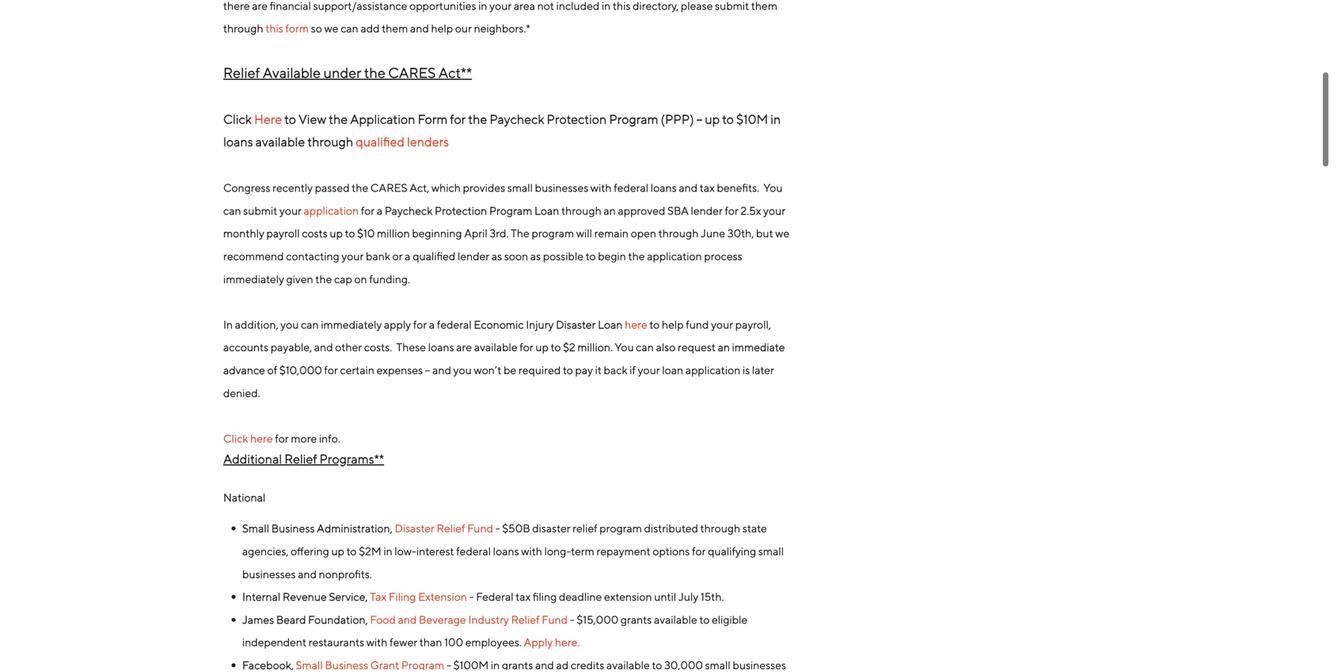 Task type: describe. For each thing, give the bounding box(es) containing it.
program for will
[[532, 227, 574, 240]]

for up the $10
[[361, 204, 375, 217]]

additional
[[223, 452, 282, 467]]

beverage
[[419, 614, 466, 627]]

2.5x
[[741, 204, 761, 217]]

our
[[455, 22, 472, 35]]

- $50b disaster relief program distributed through state agencies, offering up to $2m in low-interest federal loans with long-term repayment options for qualifying small businesses and nonprofits.
[[242, 522, 784, 581]]

addition,
[[235, 318, 278, 331]]

foundation,
[[308, 614, 368, 627]]

the right form
[[468, 111, 487, 126]]

loans inside congress recently passed the cares act, which provides small businesses with federal loans and tax benefits.  you can submit your
[[651, 181, 677, 195]]

up inside 2.5x your monthly payroll costs up to $10 million
[[330, 227, 343, 240]]

in
[[223, 318, 233, 331]]

loans inside to view the application form for the paycheck protection program (ppp) -- up to $10m in loans available through
[[223, 134, 253, 149]]

(ppp)
[[661, 111, 694, 126]]

repayment
[[597, 545, 651, 558]]

also
[[656, 341, 676, 354]]

0 vertical spatial fund
[[467, 522, 493, 535]]

disaster
[[532, 522, 571, 535]]

2 as from the left
[[530, 250, 541, 263]]

program for distributed
[[600, 522, 642, 535]]

click here
[[223, 111, 282, 126]]

million inside 2.5x your monthly payroll costs up to $10 million
[[377, 227, 410, 240]]

passed
[[315, 181, 350, 195]]

recommend
[[223, 250, 284, 263]]

it
[[595, 364, 602, 377]]

business
[[271, 522, 315, 535]]

click here link
[[223, 432, 273, 445]]

qualifying
[[708, 545, 756, 558]]

available inside to view the application form for the paycheck protection program (ppp) -- up to $10m in loans available through
[[255, 134, 305, 149]]

0 vertical spatial help
[[431, 22, 453, 35]]

benefits.
[[717, 181, 759, 195]]

accounts
[[223, 341, 269, 354]]

nonprofits.
[[319, 568, 372, 581]]

small inside - $50b disaster relief program distributed through state agencies, offering up to $2m in low-interest federal loans with long-term repayment options for qualifying small businesses and nonprofits.
[[758, 545, 784, 558]]

july
[[678, 591, 699, 604]]

to inside the - $15,000 grants available to eligible independent restaurants with fewer than 100 employees.
[[700, 614, 710, 627]]

click for click here
[[223, 111, 252, 126]]

which
[[431, 181, 461, 195]]

eligible
[[712, 614, 748, 627]]

0 horizontal spatial here
[[250, 432, 273, 445]]

loan
[[662, 364, 683, 377]]

application link
[[304, 204, 359, 217]]

with inside the - $15,000 grants available to eligible independent restaurants with fewer than 100 employees.
[[366, 636, 388, 649]]

payable,
[[271, 341, 312, 354]]

administration,
[[317, 522, 393, 535]]

this form link
[[266, 22, 309, 35]]

this form so we can add them and help our neighbors.*
[[266, 22, 530, 35]]

info.
[[319, 432, 340, 445]]

to right here link
[[650, 318, 660, 331]]

economic
[[474, 318, 524, 331]]

1 as from the left
[[492, 250, 502, 263]]

cares for act,
[[371, 181, 407, 195]]

to left $2
[[551, 341, 561, 354]]

but
[[756, 227, 773, 240]]

available inside to help fund your payroll, accounts payable, and other costs.  these loans are available for up to
[[474, 341, 518, 354]]

in inside to view the application form for the paycheck protection program (ppp) -- up to $10m in loans available through
[[771, 111, 781, 126]]

application inside 'beginning april 3rd. the program will remain open through june 30th, but we recommend contacting your bank or a qualified lender as soon as possible to begin the application process immediately given the cap on funding.'
[[647, 250, 702, 263]]

and up fewer
[[398, 614, 417, 627]]

more
[[291, 432, 317, 445]]

low-
[[395, 545, 417, 558]]

1 horizontal spatial disaster
[[556, 318, 596, 331]]

cap
[[334, 273, 352, 286]]

$2m
[[359, 545, 381, 558]]

expenses
[[377, 364, 423, 377]]

apply
[[384, 318, 411, 331]]

under
[[323, 64, 361, 81]]

small business administration, disaster relief fund
[[242, 522, 493, 535]]

will
[[576, 227, 592, 240]]

federal inside congress recently passed the cares act, which provides small businesses with federal loans and tax benefits.  you can submit your
[[614, 181, 649, 195]]

available inside the - $15,000 grants available to eligible independent restaurants with fewer than 100 employees.
[[654, 614, 697, 627]]

small inside congress recently passed the cares act, which provides small businesses with federal loans and tax benefits.  you can submit your
[[507, 181, 533, 195]]

lender inside 'beginning april 3rd. the program will remain open through june 30th, but we recommend contacting your bank or a qualified lender as soon as possible to begin the application process immediately given the cap on funding.'
[[458, 250, 490, 263]]

the right under
[[364, 64, 386, 81]]

beginning
[[412, 227, 462, 240]]

to inside 'beginning april 3rd. the program will remain open through june 30th, but we recommend contacting your bank or a qualified lender as soon as possible to begin the application process immediately given the cap on funding.'
[[586, 250, 596, 263]]

apply here. link
[[524, 636, 582, 649]]

relief down more
[[284, 452, 317, 467]]

0 vertical spatial here
[[625, 318, 647, 331]]

soon
[[504, 250, 528, 263]]

interest
[[417, 545, 454, 558]]

to inside - $50b disaster relief program distributed through state agencies, offering up to $2m in low-interest federal loans with long-term repayment options for qualifying small businesses and nonprofits.
[[347, 545, 357, 558]]

congress recently passed the cares act, which provides small businesses with federal loans and tax benefits.  you can submit your
[[223, 181, 783, 217]]

term
[[571, 545, 595, 558]]

1 vertical spatial tax
[[516, 591, 531, 604]]

for left more
[[275, 432, 289, 445]]

for left 2.5x at the top of page
[[725, 204, 739, 217]]

extension
[[418, 591, 467, 604]]

relief up click here
[[223, 64, 260, 81]]

lenders
[[407, 134, 449, 149]]

businesses inside - $50b disaster relief program distributed through state agencies, offering up to $2m in low-interest federal loans with long-term repayment options for qualifying small businesses and nonprofits.
[[242, 568, 296, 581]]

monthly
[[223, 227, 264, 240]]

2.5x your monthly payroll costs up to $10 million
[[223, 204, 786, 240]]

through inside 'beginning april 3rd. the program will remain open through june 30th, but we recommend contacting your bank or a qualified lender as soon as possible to begin the application process immediately given the cap on funding.'
[[659, 227, 699, 240]]

injury
[[526, 318, 554, 331]]

this
[[266, 22, 283, 35]]

1 vertical spatial protection
[[435, 204, 487, 217]]

0 horizontal spatial an
[[604, 204, 616, 217]]

options
[[653, 545, 690, 558]]

request
[[678, 341, 716, 354]]

0 vertical spatial qualified
[[356, 134, 405, 149]]

james beard foundation, food and beverage industry relief fund
[[242, 614, 568, 627]]

3rd.
[[490, 227, 509, 240]]

0 horizontal spatial you
[[280, 318, 299, 331]]

to inside 2.5x your monthly payroll costs up to $10 million
[[345, 227, 355, 240]]

1 horizontal spatial million
[[578, 341, 610, 354]]

fund
[[686, 318, 709, 331]]

deadline
[[559, 591, 602, 604]]

2 horizontal spatial a
[[429, 318, 435, 331]]

help inside to help fund your payroll, accounts payable, and other costs.  these loans are available for up to
[[662, 318, 684, 331]]

grants
[[621, 614, 652, 627]]

with inside - $50b disaster relief program distributed through state agencies, offering up to $2m in low-interest federal loans with long-term repayment options for qualifying small businesses and nonprofits.
[[521, 545, 542, 558]]

possible
[[543, 250, 584, 263]]

the left cap
[[315, 273, 332, 286]]

costs
[[302, 227, 328, 240]]

your inside 'beginning april 3rd. the program will remain open through june 30th, but we recommend contacting your bank or a qualified lender as soon as possible to begin the application process immediately given the cap on funding.'
[[342, 250, 364, 263]]

program inside to view the application form for the paycheck protection program (ppp) -- up to $10m in loans available through
[[609, 111, 658, 126]]

tax filing extension link
[[370, 591, 467, 604]]

additional relief programs**
[[223, 452, 384, 467]]

can up payable,
[[301, 318, 319, 331]]

funding.
[[369, 273, 410, 286]]

0 horizontal spatial paycheck
[[385, 204, 433, 217]]

agencies,
[[242, 545, 289, 558]]

back
[[604, 364, 628, 377]]

qualified lenders link
[[356, 134, 451, 149]]

be
[[504, 364, 517, 377]]

given
[[286, 273, 313, 286]]

for inside - $50b disaster relief program distributed through state agencies, offering up to $2m in low-interest federal loans with long-term repayment options for qualifying small businesses and nonprofits.
[[692, 545, 706, 558]]

on
[[354, 273, 367, 286]]

with inside congress recently passed the cares act, which provides small businesses with federal loans and tax benefits.  you can submit your
[[591, 181, 612, 195]]

up inside to view the application form for the paycheck protection program (ppp) -- up to $10m in loans available through
[[705, 111, 720, 126]]

james
[[242, 614, 274, 627]]

open
[[631, 227, 656, 240]]

$50b
[[502, 522, 530, 535]]

june
[[701, 227, 725, 240]]

your inside congress recently passed the cares act, which provides small businesses with federal loans and tax benefits.  you can submit your
[[279, 204, 302, 217]]



Task type: vqa. For each thing, say whether or not it's contained in the screenshot.
right packaging
no



Task type: locate. For each thing, give the bounding box(es) containing it.
remain
[[594, 227, 629, 240]]

required
[[519, 364, 561, 377]]

for up required
[[520, 341, 533, 354]]

0 horizontal spatial we
[[324, 22, 339, 35]]

you up payable,
[[280, 318, 299, 331]]

lender down april
[[458, 250, 490, 263]]

2 vertical spatial application
[[686, 364, 741, 377]]

for certain expenses -- and you won't be required to pay it back if your loan application is later denied.
[[223, 364, 774, 400]]

an inside an immediate advance of $10,000
[[718, 341, 730, 354]]

through up qualifying
[[700, 522, 741, 535]]

we inside 'beginning april 3rd. the program will remain open through june 30th, but we recommend contacting your bank or a qualified lender as soon as possible to begin the application process immediately given the cap on funding.'
[[775, 227, 790, 240]]

$2 million . you can also request
[[561, 341, 718, 354]]

0 horizontal spatial as
[[492, 250, 502, 263]]

as left soon in the left of the page
[[492, 250, 502, 263]]

than
[[420, 636, 442, 649]]

a up bank
[[377, 204, 383, 217]]

for inside for certain expenses -- and you won't be required to pay it back if your loan application is later denied.
[[324, 364, 338, 377]]

here
[[254, 111, 282, 126]]

your inside for certain expenses -- and you won't be required to pay it back if your loan application is later denied.
[[638, 364, 660, 377]]

loans left are
[[428, 341, 454, 354]]

0 vertical spatial lender
[[691, 204, 723, 217]]

program up the
[[489, 204, 532, 217]]

paycheck inside to view the application form for the paycheck protection program (ppp) -- up to $10m in loans available through
[[490, 111, 544, 126]]

program up possible
[[532, 227, 574, 240]]

disaster up low-
[[395, 522, 435, 535]]

up up nonprofits.
[[331, 545, 344, 558]]

0 horizontal spatial million
[[377, 227, 410, 240]]

as right soon in the left of the page
[[530, 250, 541, 263]]

help left our
[[431, 22, 453, 35]]

0 vertical spatial paycheck
[[490, 111, 544, 126]]

businesses inside congress recently passed the cares act, which provides small businesses with federal loans and tax benefits.  you can submit your
[[535, 181, 589, 195]]

0 horizontal spatial immediately
[[223, 273, 284, 286]]

1 vertical spatial qualified
[[413, 250, 456, 263]]

million up or
[[377, 227, 410, 240]]

1 vertical spatial program
[[600, 522, 642, 535]]

protection inside to view the application form for the paycheck protection program (ppp) -- up to $10m in loans available through
[[547, 111, 607, 126]]

to left the $10
[[345, 227, 355, 240]]

federal
[[476, 591, 514, 604]]

you
[[615, 341, 634, 354]]

costs.
[[364, 341, 392, 354]]

help up also
[[662, 318, 684, 331]]

we right so at the top left
[[324, 22, 339, 35]]

you inside for certain expenses -- and you won't be required to pay it back if your loan application is later denied.
[[453, 364, 472, 377]]

can
[[341, 22, 359, 35], [223, 204, 241, 217], [301, 318, 319, 331], [636, 341, 654, 354]]

can inside congress recently passed the cares act, which provides small businesses with federal loans and tax benefits.  you can submit your
[[223, 204, 241, 217]]

the inside congress recently passed the cares act, which provides small businesses with federal loans and tax benefits.  you can submit your
[[352, 181, 368, 195]]

loans inside to help fund your payroll, accounts payable, and other costs.  these loans are available for up to
[[428, 341, 454, 354]]

through down view
[[307, 134, 353, 149]]

to view the application form for the paycheck protection program (ppp) -- up to $10m in loans available through
[[223, 111, 781, 149]]

paycheck up the provides
[[490, 111, 544, 126]]

1 horizontal spatial available
[[474, 341, 518, 354]]

0 horizontal spatial help
[[431, 22, 453, 35]]

food and beverage industry relief fund link
[[370, 614, 568, 627]]

application inside for certain expenses -- and you won't be required to pay it back if your loan application is later denied.
[[686, 364, 741, 377]]

1 vertical spatial loan
[[598, 318, 623, 331]]

with up remain
[[591, 181, 612, 195]]

your right 2.5x at the top of page
[[763, 204, 786, 217]]

through inside - $50b disaster relief program distributed through state agencies, offering up to $2m in low-interest federal loans with long-term repayment options for qualifying small businesses and nonprofits.
[[700, 522, 741, 535]]

1 horizontal spatial loan
[[598, 318, 623, 331]]

disaster up $2
[[556, 318, 596, 331]]

relief available under the cares act**
[[223, 64, 472, 81]]

and inside congress recently passed the cares act, which provides small businesses with federal loans and tax benefits.  you can submit your
[[679, 181, 698, 195]]

1 click from the top
[[223, 111, 252, 126]]

1 vertical spatial small
[[758, 545, 784, 558]]

act**
[[438, 64, 472, 81]]

0 vertical spatial businesses
[[535, 181, 589, 195]]

are
[[456, 341, 472, 354]]

federal down "disaster relief fund" link
[[456, 545, 491, 558]]

here.
[[555, 636, 580, 649]]

the down the open
[[628, 250, 645, 263]]

0 vertical spatial click
[[223, 111, 252, 126]]

0 vertical spatial federal
[[614, 181, 649, 195]]

fund up the apply here.
[[542, 614, 568, 627]]

0 horizontal spatial lender
[[458, 250, 490, 263]]

0 vertical spatial available
[[255, 134, 305, 149]]

0 horizontal spatial with
[[366, 636, 388, 649]]

1 vertical spatial program
[[489, 204, 532, 217]]

0 horizontal spatial disaster
[[395, 522, 435, 535]]

relief up 'interest'
[[437, 522, 465, 535]]

cares inside congress recently passed the cares act, which provides small businesses with federal loans and tax benefits.  you can submit your
[[371, 181, 407, 195]]

the right view
[[329, 111, 348, 126]]

small up application for a paycheck protection program loan through an approved sba lender for
[[507, 181, 533, 195]]

relief
[[223, 64, 260, 81], [284, 452, 317, 467], [437, 522, 465, 535], [511, 614, 540, 627]]

1 vertical spatial disaster
[[395, 522, 435, 535]]

program inside - $50b disaster relief program distributed through state agencies, offering up to $2m in low-interest federal loans with long-term repayment options for qualifying small businesses and nonprofits.
[[600, 522, 642, 535]]

and up the sba
[[679, 181, 698, 195]]

1 horizontal spatial fund
[[542, 614, 568, 627]]

for inside to view the application form for the paycheck protection program (ppp) -- up to $10m in loans available through
[[450, 111, 466, 126]]

won't
[[474, 364, 502, 377]]

and inside to help fund your payroll, accounts payable, and other costs.  these loans are available for up to
[[314, 341, 333, 354]]

through up will
[[561, 204, 602, 217]]

here
[[625, 318, 647, 331], [250, 432, 273, 445]]

tax
[[700, 181, 715, 195], [516, 591, 531, 604]]

neighbors.*
[[474, 22, 530, 35]]

0 vertical spatial with
[[591, 181, 612, 195]]

program up repayment
[[600, 522, 642, 535]]

businesses
[[535, 181, 589, 195], [242, 568, 296, 581]]

.
[[610, 341, 613, 354]]

$10m
[[736, 111, 768, 126]]

0 vertical spatial million
[[377, 227, 410, 240]]

0 vertical spatial cares
[[388, 64, 436, 81]]

apply
[[524, 636, 553, 649]]

long-
[[544, 545, 571, 558]]

with left long-
[[521, 545, 542, 558]]

1 horizontal spatial an
[[718, 341, 730, 354]]

to inside for certain expenses -- and you won't be required to pay it back if your loan application is later denied.
[[563, 364, 573, 377]]

0 vertical spatial an
[[604, 204, 616, 217]]

with down the food
[[366, 636, 388, 649]]

loans down $50b
[[493, 545, 519, 558]]

1 horizontal spatial in
[[771, 111, 781, 126]]

with
[[591, 181, 612, 195], [521, 545, 542, 558], [366, 636, 388, 649]]

and right them
[[410, 22, 429, 35]]

2 vertical spatial with
[[366, 636, 388, 649]]

form
[[418, 111, 448, 126]]

- inside the - $15,000 grants available to eligible independent restaurants with fewer than 100 employees.
[[570, 614, 575, 627]]

1 vertical spatial help
[[662, 318, 684, 331]]

bank
[[366, 250, 390, 263]]

1 vertical spatial here
[[250, 432, 273, 445]]

your right fund in the top right of the page
[[711, 318, 733, 331]]

here link
[[625, 318, 647, 331]]

immediately inside 'beginning april 3rd. the program will remain open through june 30th, but we recommend contacting your bank or a qualified lender as soon as possible to begin the application process immediately given the cap on funding.'
[[223, 273, 284, 286]]

1 vertical spatial a
[[405, 250, 411, 263]]

for inside to help fund your payroll, accounts payable, and other costs.  these loans are available for up to
[[520, 341, 533, 354]]

to left begin
[[586, 250, 596, 263]]

1 horizontal spatial here
[[625, 318, 647, 331]]

0 horizontal spatial qualified
[[356, 134, 405, 149]]

0 vertical spatial you
[[280, 318, 299, 331]]

1 horizontal spatial a
[[405, 250, 411, 263]]

add
[[361, 22, 380, 35]]

a right or
[[405, 250, 411, 263]]

until
[[654, 591, 676, 604]]

loans up the sba
[[651, 181, 677, 195]]

other
[[335, 341, 362, 354]]

1 vertical spatial million
[[578, 341, 610, 354]]

to left pay
[[563, 364, 573, 377]]

tax left benefits.
[[700, 181, 715, 195]]

qualified inside 'beginning april 3rd. the program will remain open through june 30th, but we recommend contacting your bank or a qualified lender as soon as possible to begin the application process immediately given the cap on funding.'
[[413, 250, 456, 263]]

0 horizontal spatial a
[[377, 204, 383, 217]]

immediate
[[732, 341, 785, 354]]

- inside - $50b disaster relief program distributed through state agencies, offering up to $2m in low-interest federal loans with long-term repayment options for qualifying small businesses and nonprofits.
[[495, 522, 500, 535]]

0 vertical spatial loan
[[535, 204, 559, 217]]

act,
[[410, 181, 429, 195]]

april
[[464, 227, 488, 240]]

fund left $50b
[[467, 522, 493, 535]]

0 horizontal spatial available
[[255, 134, 305, 149]]

0 vertical spatial program
[[609, 111, 658, 126]]

to left $10m at the top of the page
[[722, 111, 734, 126]]

1 horizontal spatial program
[[609, 111, 658, 126]]

1 vertical spatial paycheck
[[385, 204, 433, 217]]

to left $2m
[[347, 545, 357, 558]]

0 vertical spatial disaster
[[556, 318, 596, 331]]

application down passed
[[304, 204, 359, 217]]

million
[[377, 227, 410, 240], [578, 341, 610, 354]]

if
[[630, 364, 636, 377]]

up inside to help fund your payroll, accounts payable, and other costs.  these loans are available for up to
[[536, 341, 549, 354]]

your up on
[[342, 250, 364, 263]]

the
[[511, 227, 530, 240]]

cares left act,
[[371, 181, 407, 195]]

small down state
[[758, 545, 784, 558]]

million up it at the left of page
[[578, 341, 610, 354]]

1 horizontal spatial immediately
[[321, 318, 382, 331]]

2 click from the top
[[223, 432, 248, 445]]

tax left filing
[[516, 591, 531, 604]]

available down here link
[[255, 134, 305, 149]]

submit
[[243, 204, 277, 217]]

in inside - $50b disaster relief program distributed through state agencies, offering up to $2m in low-interest federal loans with long-term repayment options for qualifying small businesses and nonprofits.
[[384, 545, 393, 558]]

you down are
[[453, 364, 472, 377]]

0 vertical spatial application
[[304, 204, 359, 217]]

an immediate advance of $10,000
[[223, 341, 785, 377]]

0 vertical spatial program
[[532, 227, 574, 240]]

and inside - $50b disaster relief program distributed through state agencies, offering up to $2m in low-interest federal loans with long-term repayment options for qualifying small businesses and nonprofits.
[[298, 568, 317, 581]]

program left (ppp)
[[609, 111, 658, 126]]

1 horizontal spatial tax
[[700, 181, 715, 195]]

federal up 'approved'
[[614, 181, 649, 195]]

can up monthly on the top left of the page
[[223, 204, 241, 217]]

cares left act**
[[388, 64, 436, 81]]

qualified down application
[[356, 134, 405, 149]]

a inside 'beginning april 3rd. the program will remain open through june 30th, but we recommend contacting your bank or a qualified lender as soon as possible to begin the application process immediately given the cap on funding.'
[[405, 250, 411, 263]]

through inside to view the application form for the paycheck protection program (ppp) -- up to $10m in loans available through
[[307, 134, 353, 149]]

1 vertical spatial you
[[453, 364, 472, 377]]

can right the you
[[636, 341, 654, 354]]

0 vertical spatial tax
[[700, 181, 715, 195]]

your inside to help fund your payroll, accounts payable, and other costs.  these loans are available for up to
[[711, 318, 733, 331]]

0 horizontal spatial protection
[[435, 204, 487, 217]]

1 vertical spatial available
[[474, 341, 518, 354]]

loan
[[535, 204, 559, 217], [598, 318, 623, 331]]

relief up apply
[[511, 614, 540, 627]]

- $15,000 grants available to eligible independent restaurants with fewer than 100 employees.
[[242, 614, 748, 649]]

to
[[284, 111, 296, 126], [722, 111, 734, 126], [345, 227, 355, 240], [586, 250, 596, 263], [650, 318, 660, 331], [551, 341, 561, 354], [563, 364, 573, 377], [347, 545, 357, 558], [700, 614, 710, 627]]

1 vertical spatial application
[[647, 250, 702, 263]]

1 vertical spatial cares
[[371, 181, 407, 195]]

your down recently
[[279, 204, 302, 217]]

0 horizontal spatial tax
[[516, 591, 531, 604]]

click for click here for more info.
[[223, 432, 248, 445]]

1 vertical spatial businesses
[[242, 568, 296, 581]]

2 horizontal spatial with
[[591, 181, 612, 195]]

distributed
[[644, 522, 698, 535]]

to left view
[[284, 111, 296, 126]]

1 horizontal spatial we
[[775, 227, 790, 240]]

click left here link
[[223, 111, 252, 126]]

1 horizontal spatial small
[[758, 545, 784, 558]]

1 vertical spatial federal
[[437, 318, 472, 331]]

for left certain
[[324, 364, 338, 377]]

click up additional
[[223, 432, 248, 445]]

program inside 'beginning april 3rd. the program will remain open through june 30th, but we recommend contacting your bank or a qualified lender as soon as possible to begin the application process immediately given the cap on funding.'
[[532, 227, 574, 240]]

0 vertical spatial in
[[771, 111, 781, 126]]

2 vertical spatial a
[[429, 318, 435, 331]]

here up additional
[[250, 432, 273, 445]]

in right $10m at the top of the page
[[771, 111, 781, 126]]

restaurants
[[309, 636, 364, 649]]

a right apply
[[429, 318, 435, 331]]

through down the sba
[[659, 227, 699, 240]]

tax inside congress recently passed the cares act, which provides small businesses with federal loans and tax benefits.  you can submit your
[[700, 181, 715, 195]]

up right (ppp)
[[705, 111, 720, 126]]

1 horizontal spatial program
[[600, 522, 642, 535]]

businesses up application for a paycheck protection program loan through an approved sba lender for
[[535, 181, 589, 195]]

view
[[299, 111, 326, 126]]

recently
[[273, 181, 313, 195]]

click here for more info.
[[223, 432, 342, 445]]

1 vertical spatial immediately
[[321, 318, 382, 331]]

0 horizontal spatial businesses
[[242, 568, 296, 581]]

$2
[[563, 341, 575, 354]]

them
[[382, 22, 408, 35]]

in left low-
[[384, 545, 393, 558]]

1 horizontal spatial qualified
[[413, 250, 456, 263]]

1 horizontal spatial lender
[[691, 204, 723, 217]]

0 vertical spatial a
[[377, 204, 383, 217]]

0 vertical spatial we
[[324, 22, 339, 35]]

we
[[324, 22, 339, 35], [775, 227, 790, 240]]

1 vertical spatial with
[[521, 545, 542, 558]]

0 horizontal spatial small
[[507, 181, 533, 195]]

1 horizontal spatial paycheck
[[490, 111, 544, 126]]

loans down click here
[[223, 134, 253, 149]]

up down injury
[[536, 341, 549, 354]]

1 horizontal spatial you
[[453, 364, 472, 377]]

federal inside - $50b disaster relief program distributed through state agencies, offering up to $2m in low-interest federal loans with long-term repayment options for qualifying small businesses and nonprofits.
[[456, 545, 491, 558]]

filing
[[533, 591, 557, 604]]

federal up are
[[437, 318, 472, 331]]

0 vertical spatial small
[[507, 181, 533, 195]]

up right costs
[[330, 227, 343, 240]]

2 vertical spatial federal
[[456, 545, 491, 558]]

programs**
[[320, 452, 384, 467]]

we right but
[[775, 227, 790, 240]]

lender up june
[[691, 204, 723, 217]]

certain
[[340, 364, 375, 377]]

small
[[242, 522, 269, 535]]

1 vertical spatial click
[[223, 432, 248, 445]]

paycheck down act,
[[385, 204, 433, 217]]

pay
[[575, 364, 593, 377]]

2 horizontal spatial available
[[654, 614, 697, 627]]

available down economic
[[474, 341, 518, 354]]

of
[[267, 364, 277, 377]]

an right request
[[718, 341, 730, 354]]

application
[[350, 111, 415, 126]]

0 horizontal spatial fund
[[467, 522, 493, 535]]

approved
[[618, 204, 665, 217]]

as
[[492, 250, 502, 263], [530, 250, 541, 263]]

disaster relief fund link
[[395, 522, 493, 535]]

and inside for certain expenses -- and you won't be required to pay it back if your loan application is later denied.
[[432, 364, 451, 377]]

congress
[[223, 181, 270, 195]]

available down until
[[654, 614, 697, 627]]

1 vertical spatial in
[[384, 545, 393, 558]]

loans inside - $50b disaster relief program distributed through state agencies, offering up to $2m in low-interest federal loans with long-term repayment options for qualifying small businesses and nonprofits.
[[493, 545, 519, 558]]

application down the open
[[647, 250, 702, 263]]

businesses down the agencies,
[[242, 568, 296, 581]]

for right options
[[692, 545, 706, 558]]

in addition, you can immediately apply for a federal economic injury disaster loan here
[[223, 318, 647, 331]]

immediately down "recommend"
[[223, 273, 284, 286]]

can left add
[[341, 22, 359, 35]]

advance
[[223, 364, 265, 377]]

extension
[[604, 591, 652, 604]]

1 vertical spatial an
[[718, 341, 730, 354]]

1 horizontal spatial as
[[530, 250, 541, 263]]

0 vertical spatial protection
[[547, 111, 607, 126]]

your right if
[[638, 364, 660, 377]]

your inside 2.5x your monthly payroll costs up to $10 million
[[763, 204, 786, 217]]

the right passed
[[352, 181, 368, 195]]

1 vertical spatial we
[[775, 227, 790, 240]]

for right apply
[[413, 318, 427, 331]]

cares
[[388, 64, 436, 81], [371, 181, 407, 195]]

and up revenue
[[298, 568, 317, 581]]

2 vertical spatial available
[[654, 614, 697, 627]]

fund
[[467, 522, 493, 535], [542, 614, 568, 627]]

cares for act**
[[388, 64, 436, 81]]

for right form
[[450, 111, 466, 126]]

1 horizontal spatial businesses
[[535, 181, 589, 195]]

1 vertical spatial fund
[[542, 614, 568, 627]]

federal
[[614, 181, 649, 195], [437, 318, 472, 331], [456, 545, 491, 558]]

available
[[263, 64, 321, 81]]

0 horizontal spatial program
[[532, 227, 574, 240]]

up inside - $50b disaster relief program distributed through state agencies, offering up to $2m in low-interest federal loans with long-term repayment options for qualifying small businesses and nonprofits.
[[331, 545, 344, 558]]

application for a paycheck protection program loan through an approved sba lender for
[[304, 204, 741, 217]]



